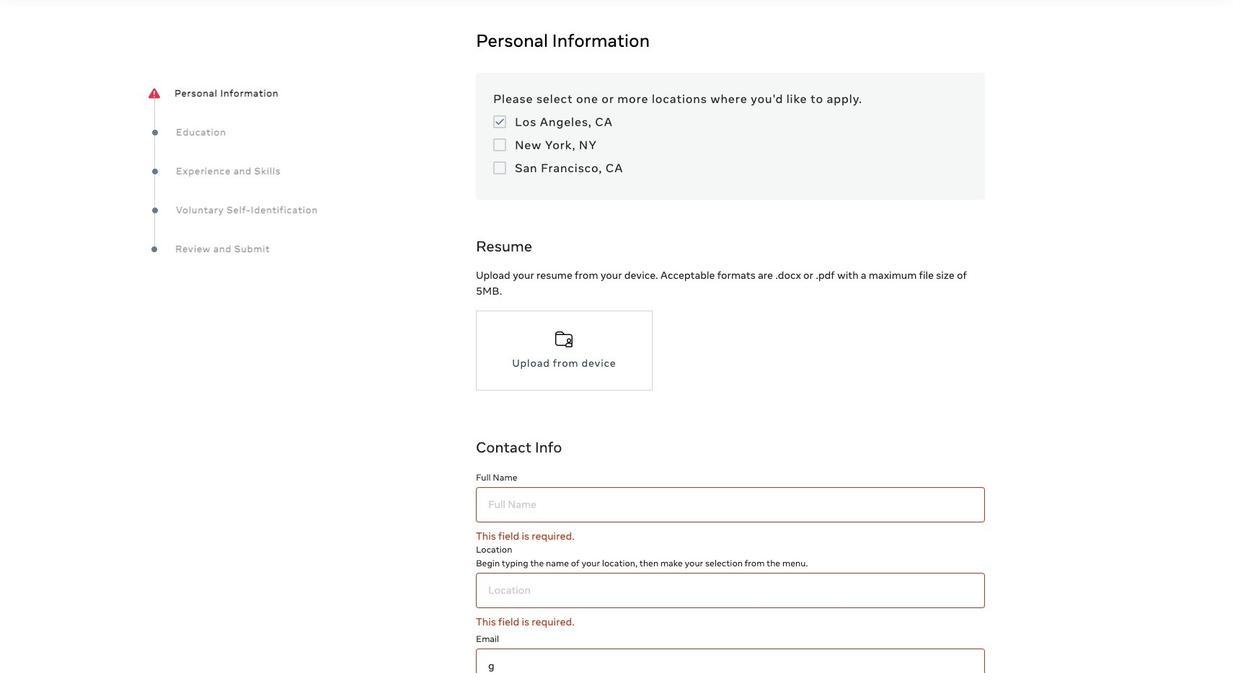 Task type: describe. For each thing, give the bounding box(es) containing it.
Full Name text field
[[476, 488, 985, 523]]



Task type: vqa. For each thing, say whether or not it's contained in the screenshot.
phone text box
no



Task type: locate. For each thing, give the bounding box(es) containing it.
Email text field
[[476, 649, 985, 674]]

Location text field
[[476, 574, 985, 609]]



